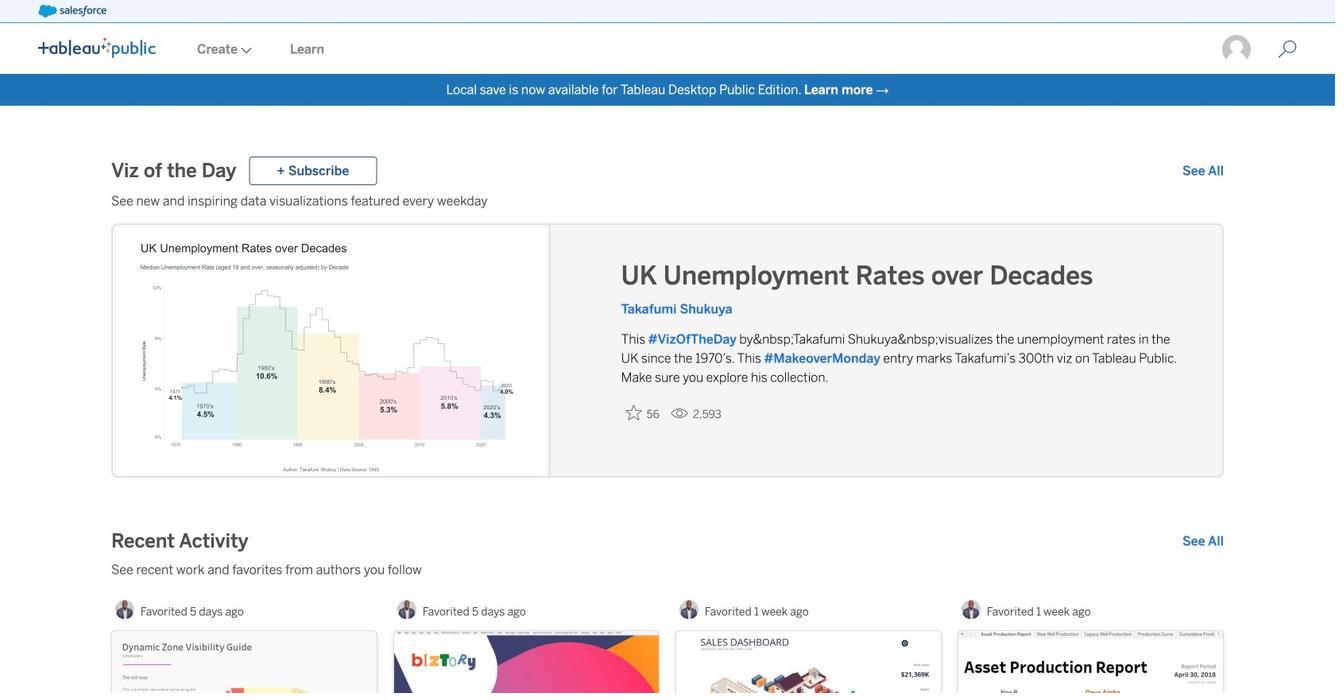 Task type: locate. For each thing, give the bounding box(es) containing it.
1 horizontal spatial tich mabiza image
[[680, 600, 699, 619]]

1 horizontal spatial tich mabiza image
[[962, 600, 981, 619]]

Add Favorite button
[[621, 400, 665, 426]]

tableau public viz of the day image
[[113, 225, 551, 479]]

0 horizontal spatial tich mabiza image
[[115, 600, 134, 619]]

tara.schultz image
[[1221, 33, 1253, 65]]

2 tich mabiza image from the left
[[680, 600, 699, 619]]

add favorite image
[[626, 405, 642, 421]]

0 horizontal spatial tich mabiza image
[[397, 600, 416, 619]]

tich mabiza image
[[115, 600, 134, 619], [962, 600, 981, 619]]

viz of the day heading
[[111, 158, 236, 184]]

1 tich mabiza image from the left
[[397, 600, 416, 619]]

tich mabiza image
[[397, 600, 416, 619], [680, 600, 699, 619]]

salesforce logo image
[[38, 5, 106, 17]]

logo image
[[38, 37, 156, 58]]

go to search image
[[1259, 40, 1316, 59]]



Task type: vqa. For each thing, say whether or not it's contained in the screenshot.
Logo
yes



Task type: describe. For each thing, give the bounding box(es) containing it.
2 tich mabiza image from the left
[[962, 600, 981, 619]]

create image
[[238, 47, 252, 54]]

recent activity heading
[[111, 529, 249, 554]]

see new and inspiring data visualizations featured every weekday element
[[111, 192, 1224, 211]]

see all viz of the day element
[[1183, 161, 1224, 180]]

1 tich mabiza image from the left
[[115, 600, 134, 619]]

see recent work and favorites from authors you follow element
[[111, 560, 1224, 580]]

see all recent activity element
[[1183, 532, 1224, 551]]



